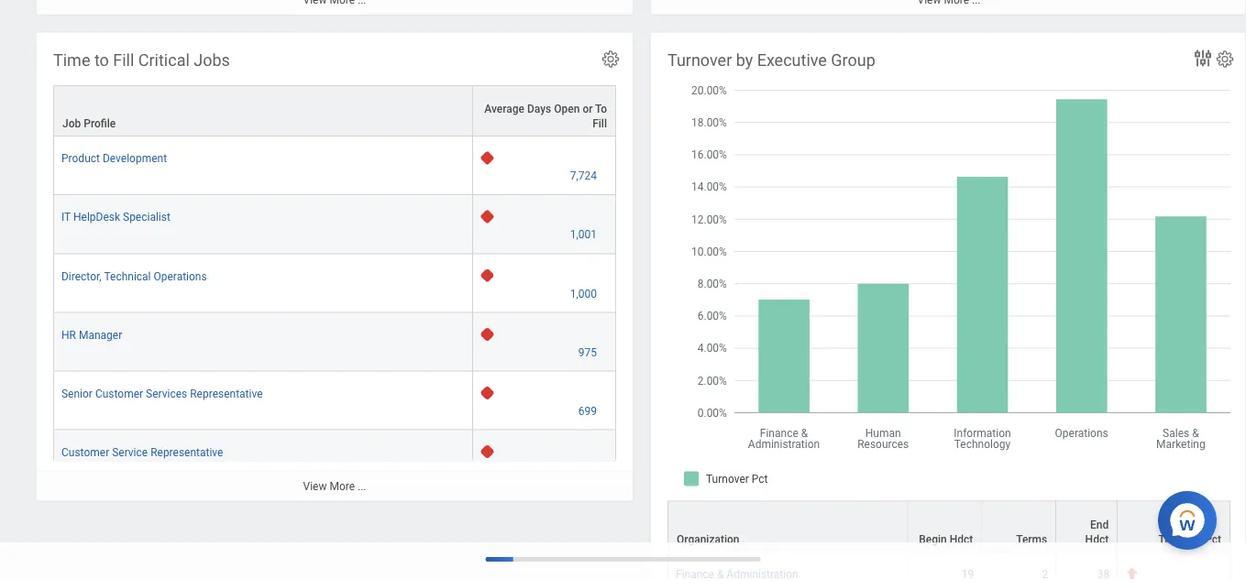 Task type: locate. For each thing, give the bounding box(es) containing it.
senior customer services representative
[[61, 387, 263, 400]]

configure time to fill critical jobs image
[[601, 49, 621, 69]]

customer
[[95, 387, 143, 400], [61, 446, 109, 459]]

end hdct button
[[1057, 502, 1117, 552]]

1,000
[[570, 287, 597, 300]]

hdct inside popup button
[[1085, 533, 1109, 546]]

hdct right begin at the bottom right of the page
[[950, 533, 973, 546]]

senior customer services representative link
[[61, 383, 263, 400]]

operations
[[154, 269, 207, 282]]

0 horizontal spatial turnover
[[668, 50, 732, 70]]

job
[[62, 117, 81, 130]]

product development link
[[61, 148, 167, 165]]

to
[[94, 50, 109, 70]]

to
[[595, 102, 607, 115]]

975
[[578, 346, 597, 358]]

open
[[554, 102, 580, 115]]

days
[[527, 102, 551, 115]]

row containing product development
[[53, 136, 616, 195]]

customer service representative
[[61, 446, 223, 459]]

1,001
[[570, 228, 597, 241]]

turnover for turnover by executive group
[[668, 50, 732, 70]]

2 hdct from the left
[[1085, 533, 1109, 546]]

average days open or to fill
[[484, 102, 607, 130]]

terms button
[[982, 502, 1056, 552]]

representative
[[190, 387, 263, 400], [151, 446, 223, 459]]

hr manager
[[61, 328, 122, 341]]

product
[[61, 152, 100, 165]]

row
[[53, 85, 616, 136], [53, 136, 616, 195], [53, 195, 616, 254], [53, 254, 616, 313], [53, 313, 616, 371], [53, 371, 616, 430], [668, 501, 1231, 553], [668, 553, 1231, 580]]

product development
[[61, 152, 167, 165]]

job profile button
[[54, 86, 472, 135]]

0 vertical spatial representative
[[190, 387, 263, 400]]

representative right "services"
[[190, 387, 263, 400]]

director, technical operations
[[61, 269, 207, 282]]

1 vertical spatial customer
[[61, 446, 109, 459]]

row containing it helpdesk specialist
[[53, 195, 616, 254]]

customer right senior
[[95, 387, 143, 400]]

1 horizontal spatial turnover
[[1159, 533, 1202, 546]]

fill right to
[[113, 50, 134, 70]]

or
[[583, 102, 593, 115]]

configure turnover by executive group image
[[1215, 49, 1235, 69]]

1,001 button
[[570, 227, 600, 242]]

turnover left by
[[668, 50, 732, 70]]

service
[[112, 446, 148, 459]]

customer left service
[[61, 446, 109, 459]]

turnover
[[668, 50, 732, 70], [1159, 533, 1202, 546]]

group
[[831, 50, 876, 70]]

row containing end hdct
[[668, 501, 1231, 553]]

fill
[[113, 50, 134, 70], [593, 117, 607, 130]]

director, technical operations link
[[61, 266, 207, 282]]

begin
[[919, 533, 947, 546]]

0 vertical spatial customer
[[95, 387, 143, 400]]

time to fill critical jobs element
[[37, 33, 633, 580]]

1 hdct from the left
[[950, 533, 973, 546]]

turnover pct button
[[1118, 502, 1230, 552]]

0 horizontal spatial hdct
[[950, 533, 973, 546]]

1 horizontal spatial hdct
[[1085, 533, 1109, 546]]

jobs
[[194, 50, 230, 70]]

it helpdesk specialist link
[[61, 207, 170, 223]]

fill down to on the top left
[[593, 117, 607, 130]]

customer inside senior customer services representative link
[[95, 387, 143, 400]]

turnover left pct
[[1159, 533, 1202, 546]]

7,724
[[570, 169, 597, 182]]

services
[[146, 387, 187, 400]]

view more ...
[[303, 480, 366, 493]]

1 vertical spatial representative
[[151, 446, 223, 459]]

by
[[736, 50, 753, 70]]

hdct inside popup button
[[950, 533, 973, 546]]

1 vertical spatial fill
[[593, 117, 607, 130]]

0 vertical spatial turnover
[[668, 50, 732, 70]]

it
[[61, 211, 71, 223]]

begin hdct button
[[908, 502, 982, 552]]

hdct
[[950, 533, 973, 546], [1085, 533, 1109, 546]]

turnover pct
[[1159, 533, 1222, 546]]

1 vertical spatial turnover
[[1159, 533, 1202, 546]]

representative right service
[[151, 446, 223, 459]]

hdct down end
[[1085, 533, 1109, 546]]

0 vertical spatial fill
[[113, 50, 134, 70]]

time
[[53, 50, 90, 70]]

1 horizontal spatial fill
[[593, 117, 607, 130]]

hdct for end hdct
[[1085, 533, 1109, 546]]

turnover inside popup button
[[1159, 533, 1202, 546]]

average
[[484, 102, 525, 115]]



Task type: describe. For each thing, give the bounding box(es) containing it.
development
[[103, 152, 167, 165]]

view more ... link
[[37, 471, 633, 501]]

0 horizontal spatial fill
[[113, 50, 134, 70]]

customer service representative row
[[53, 430, 616, 489]]

row containing hr manager
[[53, 313, 616, 371]]

executive
[[757, 50, 827, 70]]

organization button
[[669, 502, 907, 552]]

director,
[[61, 269, 102, 282]]

customer inside "customer service representative" link
[[61, 446, 109, 459]]

row containing average days open or to fill
[[53, 85, 616, 136]]

hr
[[61, 328, 76, 341]]

end hdct
[[1085, 519, 1109, 546]]

it helpdesk specialist
[[61, 211, 170, 223]]

row containing director, technical operations
[[53, 254, 616, 313]]

time to fill critical jobs
[[53, 50, 230, 70]]

job profile
[[62, 117, 116, 130]]

configure and view chart data image
[[1192, 47, 1214, 69]]

hr manager link
[[61, 325, 122, 341]]

helpdesk
[[73, 211, 120, 223]]

hdct for begin hdct
[[950, 533, 973, 546]]

699
[[578, 404, 597, 417]]

7,724 button
[[570, 168, 600, 183]]

terms
[[1016, 533, 1047, 546]]

turnover by executive group element
[[651, 33, 1246, 580]]

senior
[[61, 387, 93, 400]]

more
[[330, 480, 355, 493]]

begin hdct
[[919, 533, 973, 546]]

end
[[1090, 519, 1109, 532]]

975 button
[[578, 345, 600, 359]]

turnover by executive group
[[668, 50, 876, 70]]

fill inside the average days open or to fill
[[593, 117, 607, 130]]

1,000 button
[[570, 286, 600, 301]]

view
[[303, 480, 327, 493]]

turnover for turnover pct
[[1159, 533, 1202, 546]]

pct
[[1205, 533, 1222, 546]]

...
[[358, 480, 366, 493]]

technical
[[104, 269, 151, 282]]

customer service representative link
[[61, 442, 223, 459]]

row containing senior customer services representative
[[53, 371, 616, 430]]

organization
[[677, 533, 740, 546]]

average days open or to fill button
[[473, 86, 615, 135]]

manager
[[79, 328, 122, 341]]

specialist
[[123, 211, 170, 223]]

critical
[[138, 50, 190, 70]]

profile
[[84, 117, 116, 130]]

699 button
[[578, 403, 600, 418]]



Task type: vqa. For each thing, say whether or not it's contained in the screenshot.
Job Profile
yes



